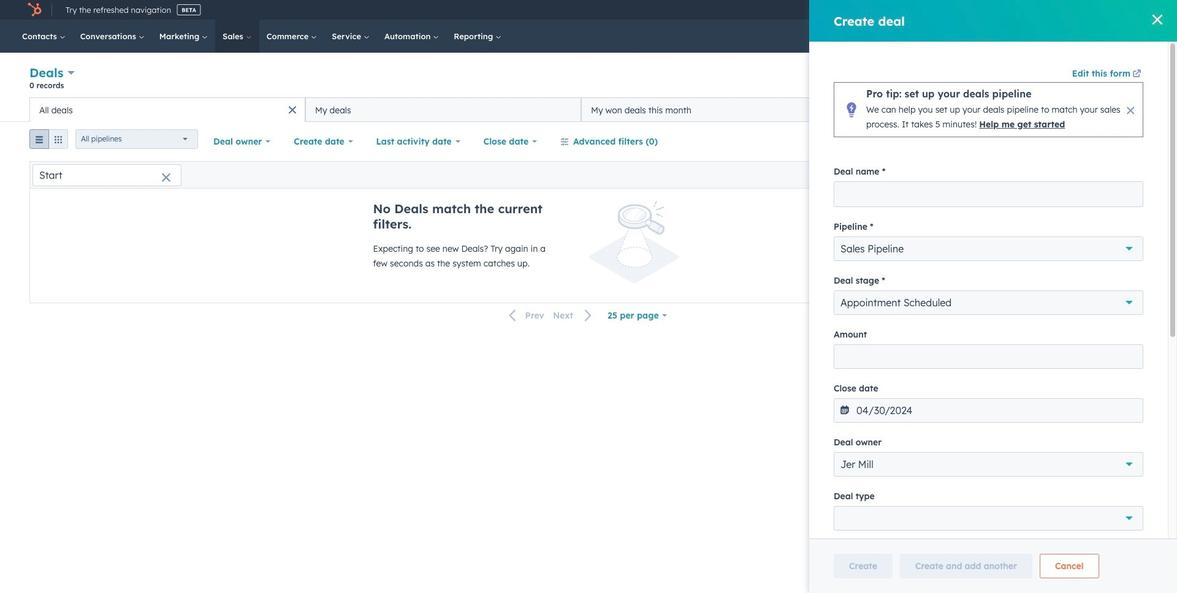 Task type: locate. For each thing, give the bounding box(es) containing it.
clear input image
[[161, 173, 171, 183]]

menu
[[890, 0, 1163, 20]]

banner
[[29, 64, 1148, 98]]

group
[[29, 129, 68, 154]]

jer mill image
[[1073, 4, 1084, 15]]



Task type: vqa. For each thing, say whether or not it's contained in the screenshot.
Clear input image
yes



Task type: describe. For each thing, give the bounding box(es) containing it.
pagination navigation
[[502, 308, 600, 324]]

Search name or description search field
[[33, 164, 182, 186]]

marketplaces image
[[980, 6, 991, 17]]

Search HubSpot search field
[[996, 26, 1135, 47]]



